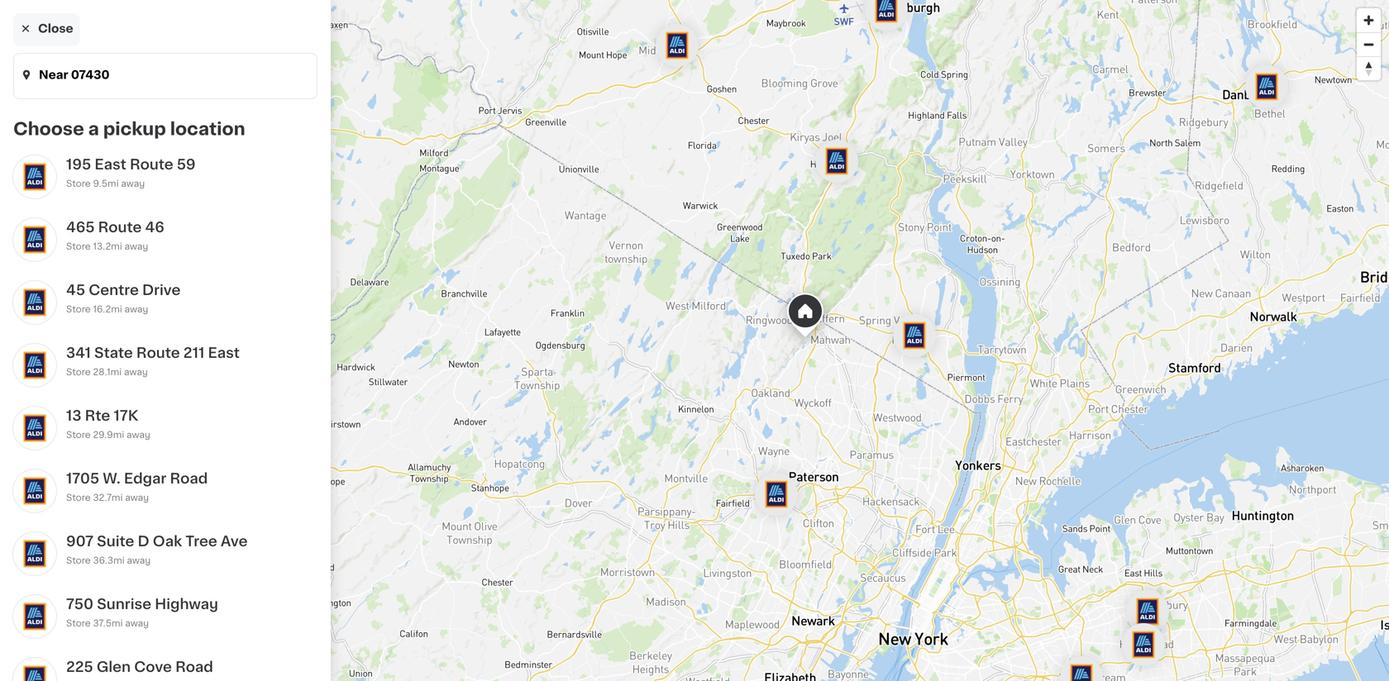 Task type: describe. For each thing, give the bounding box(es) containing it.
guarantee
[[127, 259, 175, 268]]

to
[[890, 645, 905, 659]]

strawberries
[[938, 381, 1012, 393]]

pickup at 195 east route 59 button
[[922, 68, 1126, 114]]

drive
[[142, 283, 181, 297]]

9.5mi
[[93, 179, 119, 188]]

1705 w. edgar road store 32.7mi away
[[66, 472, 208, 503]]

cotton candy grapes, package 1 lb
[[569, 381, 699, 423]]

1 inside cotton candy grapes, package 1 lb
[[569, 414, 573, 423]]

lb right the 0.75
[[1261, 411, 1270, 420]]

$ for pineapple
[[412, 360, 418, 369]]

grapes, for 4
[[654, 381, 699, 393]]

away inside 195 east route 59 store 9.5mi away
[[121, 179, 145, 188]]

buy it again
[[46, 340, 116, 352]]

36.3mi
[[93, 556, 125, 565]]

more for fresh fruit
[[1215, 155, 1246, 166]]

750
[[66, 598, 94, 612]]

225 glen cove road button
[[0, 649, 331, 682]]

instacart logo image
[[56, 81, 156, 101]]

east inside popup button
[[1036, 85, 1065, 97]]

store inside 465 route 46 store 13.2mi away
[[66, 242, 91, 251]]

main content containing fresh fruit
[[215, 124, 1390, 682]]

1 vertical spatial candy
[[78, 622, 118, 634]]

beverages link
[[10, 549, 201, 581]]

lb inside cotton candy grapes, package 1 lb
[[575, 414, 584, 423]]

savings
[[69, 465, 116, 477]]

$ 2 39
[[412, 359, 443, 377]]

orders
[[746, 645, 795, 659]]

location
[[170, 120, 245, 138]]

bag for honeycrisp apples, bag 2 lb
[[1166, 381, 1189, 393]]

0.75
[[1240, 411, 1259, 420]]

dairy & eggs link
[[10, 518, 201, 549]]

lists
[[46, 406, 75, 418]]

view pricing policy
[[56, 242, 145, 251]]

suite
[[97, 535, 134, 549]]

express icon image
[[360, 16, 525, 44]]

pickup button
[[832, 74, 902, 108]]

near
[[39, 69, 68, 81]]

341 state route 211 east store 28.1mi away
[[66, 346, 240, 377]]

bag inside sugar crisp grapes, bag (limit 6) 2 lb
[[848, 381, 870, 393]]

225 glen cove road
[[66, 661, 213, 675]]

qualify.
[[908, 645, 960, 659]]

pickup inside region
[[103, 120, 166, 138]]

store inside the 45 centre drive store 16.2mi away
[[66, 305, 91, 314]]

organic for organic strawberries package 1 lb container
[[889, 381, 935, 393]]

pickup for pickup at 195 east route 59
[[949, 85, 993, 97]]

rte
[[85, 409, 110, 423]]

crisp
[[766, 381, 796, 393]]

road for 1705 w. edgar road store 32.7mi away
[[170, 472, 208, 486]]

75
[[592, 360, 603, 369]]

$ for cotton candy grapes, package
[[572, 360, 578, 369]]

route inside 465 route 46 store 13.2mi away
[[98, 220, 142, 235]]

2 inside honeycrisp apples, bag 2 lb
[[1049, 397, 1055, 406]]

195 east route 59 store 9.5mi away
[[66, 158, 196, 188]]

1705
[[66, 472, 99, 486]]

1 inside organic strawberries package 1 lb container
[[889, 414, 893, 423]]

snacks & candy link
[[10, 612, 201, 644]]

item carousel region containing fresh vegetables
[[248, 475, 1357, 682]]

ready by 1:05pm link
[[1146, 81, 1282, 101]]

lb inside organic strawberries package 1 lb container
[[895, 414, 904, 423]]

highway
[[155, 598, 218, 612]]

37.5mi
[[93, 619, 123, 628]]

oak
[[153, 535, 182, 549]]

again
[[84, 340, 116, 352]]

gala apple bag button
[[248, 204, 395, 408]]

treatment tracker modal dialog
[[215, 622, 1390, 682]]

07430
[[71, 69, 110, 81]]

meat
[[20, 591, 51, 602]]

0 horizontal spatial 2
[[418, 359, 429, 377]]

$ for sugar crisp grapes, bag (limit 6)
[[732, 360, 738, 369]]

5%
[[575, 23, 597, 37]]

$ 4 95
[[893, 359, 925, 377]]

product group containing 2
[[408, 204, 555, 395]]

pickup locations list region
[[0, 0, 331, 682]]

2 inside sugar crisp grapes, bag (limit 6) 2 lb
[[729, 414, 735, 423]]

cotton
[[569, 381, 609, 393]]

$10.00
[[839, 645, 887, 659]]

13.2mi
[[93, 242, 122, 251]]

3 inside treatment tracker modal dialog
[[734, 645, 743, 659]]

1 horizontal spatial pickup
[[808, 23, 857, 37]]

32.7mi
[[93, 493, 123, 503]]

holiday savings
[[20, 465, 116, 477]]

route inside popup button
[[1068, 85, 1106, 97]]

store inside 1705 w. edgar road store 32.7mi away
[[66, 493, 91, 503]]

honeycrisp apple $1.89 / lb about 0.75 lb each
[[1210, 381, 1314, 420]]

lb right /
[[1243, 397, 1252, 406]]

free for get
[[578, 645, 608, 659]]

3 inside product group
[[1059, 359, 1070, 377]]

candy inside cotton candy grapes, package 1 lb
[[612, 381, 651, 393]]

meat & seafood link
[[10, 581, 201, 612]]

4 for organic strawberries package
[[899, 359, 911, 377]]

back
[[647, 23, 682, 37]]

$1.42 each (estimated) element
[[1210, 357, 1357, 379]]

package inside organic strawberries package 1 lb container
[[889, 398, 939, 409]]

reset bearing to north image
[[1358, 57, 1382, 80]]

29.9mi
[[93, 431, 124, 440]]

away inside 341 state route 211 east store 28.1mi away
[[124, 368, 148, 377]]

46
[[145, 220, 164, 235]]

glen
[[97, 661, 131, 675]]

try free
[[964, 24, 1010, 36]]

organic for organic
[[891, 341, 928, 350]]

credit
[[600, 23, 643, 37]]

tree
[[186, 535, 217, 549]]

container
[[906, 414, 951, 423]]

shop
[[46, 307, 77, 319]]

recipes link
[[10, 362, 201, 395]]

product group containing 3
[[1049, 204, 1196, 408]]

lb inside honeycrisp apples, bag 2 lb
[[1057, 397, 1066, 406]]

13 rte 17k store 29.9mi away
[[66, 409, 150, 440]]

produce
[[20, 496, 70, 508]]

zoom out image
[[1358, 33, 1382, 56]]

away inside 13 rte 17k store 29.9mi away
[[127, 431, 150, 440]]

465 route 46 store 13.2mi away
[[66, 220, 164, 251]]

195 inside popup button
[[1011, 85, 1033, 97]]

fresh for fresh fruit
[[248, 152, 299, 169]]

view pricing policy link
[[56, 240, 155, 253]]

d
[[138, 535, 149, 549]]

get
[[547, 645, 575, 659]]

$3.29 element
[[248, 357, 395, 379]]

add inside treatment tracker modal dialog
[[807, 645, 835, 659]]

more button
[[973, 639, 1038, 665]]

road for 225 glen cove road
[[175, 661, 213, 675]]

sunrise
[[97, 598, 151, 612]]

& for dairy
[[55, 528, 65, 539]]

east inside 341 state route 211 east store 28.1mi away
[[208, 346, 240, 360]]

907
[[66, 535, 94, 549]]

29
[[1072, 360, 1084, 369]]

earn
[[538, 23, 571, 37]]

100% satisfaction guarantee
[[42, 259, 175, 268]]

view more button for fresh fruit
[[1177, 144, 1264, 177]]



Task type: vqa. For each thing, say whether or not it's contained in the screenshot.


Task type: locate. For each thing, give the bounding box(es) containing it.
95
[[913, 360, 925, 369]]

view more for fruit
[[1183, 155, 1246, 166]]

bag inside gala apple bag button
[[314, 381, 337, 393]]

2 vertical spatial view
[[1183, 486, 1212, 497]]

2 vertical spatial 59
[[752, 360, 764, 369]]

0 horizontal spatial free
[[578, 645, 608, 659]]

2 down $ 3 29
[[1049, 397, 1055, 406]]

organic strawberries package 1 lb container
[[889, 381, 1012, 423]]

45 centre drive store 16.2mi away
[[66, 283, 181, 314]]

0 vertical spatial fresh
[[248, 152, 299, 169]]

view down ready
[[1183, 155, 1212, 166]]

$ inside $ 6 59
[[732, 360, 738, 369]]

2 grapes, from the left
[[654, 381, 699, 393]]

1 vertical spatial view
[[56, 242, 79, 251]]

fresh left vegetables
[[248, 483, 299, 500]]

away right 9.5mi
[[121, 179, 145, 188]]

59 inside popup button
[[1109, 85, 1126, 97]]

1 vertical spatial east
[[95, 158, 126, 172]]

2 vertical spatial east
[[208, 346, 240, 360]]

away up guarantee
[[124, 242, 148, 251]]

route inside 341 state route 211 east store 28.1mi away
[[136, 346, 180, 360]]

1 left container
[[889, 414, 893, 423]]

0 vertical spatial 59
[[1109, 85, 1126, 97]]

0 vertical spatial each
[[1247, 358, 1280, 371]]

road inside 225 glen cove road button
[[175, 661, 213, 675]]

1 more from the top
[[1215, 155, 1246, 166]]

away
[[121, 179, 145, 188], [124, 242, 148, 251], [125, 305, 148, 314], [124, 368, 148, 377], [127, 431, 150, 440], [125, 493, 149, 503], [127, 556, 151, 565], [125, 619, 149, 628]]

& down the 750
[[66, 622, 76, 634]]

store inside 195 east route 59 store 9.5mi away
[[66, 179, 91, 188]]

apple right gala
[[278, 381, 312, 393]]

341
[[66, 346, 91, 360]]

4 for cotton candy grapes, package
[[578, 359, 590, 377]]

honeycrisp inside honeycrisp apple $1.89 / lb about 0.75 lb each
[[1210, 381, 1277, 393]]

1 vertical spatial on
[[675, 645, 694, 659]]

lb down cotton
[[575, 414, 584, 423]]

pickup left at
[[949, 85, 993, 97]]

0 horizontal spatial bag
[[314, 381, 337, 393]]

0 vertical spatial road
[[170, 472, 208, 486]]

east right 211 on the left bottom of the page
[[208, 346, 240, 360]]

dairy & eggs
[[20, 528, 97, 539]]

candy
[[612, 381, 651, 393], [78, 622, 118, 634]]

0 vertical spatial 2
[[418, 359, 429, 377]]

product group containing 6
[[729, 204, 876, 425]]

on left next
[[675, 645, 694, 659]]

4 store from the top
[[66, 368, 91, 377]]

/
[[1237, 397, 1241, 406]]

$ for organic strawberries package
[[893, 360, 899, 369]]

on
[[685, 23, 704, 37], [675, 645, 694, 659]]

1 apple from the left
[[278, 381, 312, 393]]

3 bag from the left
[[1166, 381, 1189, 393]]

bag inside honeycrisp apples, bag 2 lb
[[1166, 381, 1189, 393]]

candy down the 750
[[78, 622, 118, 634]]

2 horizontal spatial 1
[[1219, 359, 1227, 377]]

east up 9.5mi
[[95, 158, 126, 172]]

1 horizontal spatial bag
[[848, 381, 870, 393]]

2 bag from the left
[[848, 381, 870, 393]]

1 horizontal spatial package
[[889, 398, 939, 409]]

fruit
[[303, 152, 346, 169]]

pickup down order!
[[846, 85, 887, 97]]

59 inside 195 east route 59 store 9.5mi away
[[177, 158, 196, 172]]

1 vertical spatial more
[[1215, 486, 1246, 497]]

59 right 6
[[752, 360, 764, 369]]

0 horizontal spatial package
[[569, 398, 618, 409]]

2 apple from the left
[[1280, 381, 1314, 393]]

view down 'about' at bottom right
[[1183, 486, 1212, 497]]

pickup for pickup
[[846, 85, 887, 97]]

0 horizontal spatial honeycrisp
[[1049, 381, 1117, 393]]

beverages
[[20, 559, 83, 571]]

package down cotton
[[569, 398, 618, 409]]

0 horizontal spatial pickup
[[103, 120, 166, 138]]

away inside 465 route 46 store 13.2mi away
[[124, 242, 148, 251]]

close
[[38, 23, 73, 34]]

1 horizontal spatial east
[[208, 346, 240, 360]]

view more down 'about' at bottom right
[[1183, 486, 1246, 497]]

view up 100%
[[56, 242, 79, 251]]

59 left ready
[[1109, 85, 1126, 97]]

aldi logo image
[[865, 0, 908, 31], [656, 24, 699, 67], [1246, 65, 1289, 108], [816, 140, 859, 183], [69, 144, 142, 217], [13, 156, 56, 199], [13, 218, 56, 261], [13, 281, 56, 324], [893, 314, 936, 357], [13, 344, 56, 387], [13, 407, 56, 450], [13, 470, 56, 513], [755, 473, 798, 516], [13, 533, 56, 576], [1127, 591, 1170, 634], [13, 596, 56, 639], [1123, 624, 1166, 667], [1061, 657, 1104, 682], [13, 659, 56, 682]]

8 store from the top
[[66, 619, 91, 628]]

road right cove
[[175, 661, 213, 675]]

0 horizontal spatial pickup
[[846, 85, 887, 97]]

pricing
[[81, 242, 114, 251]]

0 vertical spatial view more
[[1183, 155, 1246, 166]]

1 $ from the left
[[412, 360, 418, 369]]

service type group
[[728, 74, 902, 108]]

0 horizontal spatial 1
[[569, 414, 573, 423]]

honeycrisp up /
[[1210, 381, 1277, 393]]

honeycrisp for apples,
[[1049, 381, 1117, 393]]

away down '17k'
[[127, 431, 150, 440]]

2 vertical spatial &
[[66, 622, 76, 634]]

0 horizontal spatial 59
[[177, 158, 196, 172]]

view more button for fresh vegetables
[[1177, 475, 1264, 508]]

907 suite d oak tree ave store 36.3mi away
[[66, 535, 248, 565]]

package inside cotton candy grapes, package 1 lb
[[569, 398, 618, 409]]

$1.89
[[1210, 397, 1235, 406]]

2 $ from the left
[[732, 360, 738, 369]]

0 horizontal spatial grapes,
[[654, 381, 699, 393]]

1 view more button from the top
[[1177, 144, 1264, 177]]

every
[[707, 23, 748, 37]]

product group containing 1
[[1210, 204, 1357, 422]]

1 4 from the left
[[578, 359, 590, 377]]

& left the '907'
[[55, 528, 65, 539]]

2 4 from the left
[[899, 359, 911, 377]]

away down d
[[127, 556, 151, 565]]

fresh left the fruit
[[248, 152, 299, 169]]

honeycrisp for apple
[[1210, 381, 1277, 393]]

organic
[[891, 341, 928, 350], [889, 381, 935, 393]]

produce link
[[10, 486, 201, 518]]

4 $ from the left
[[572, 360, 578, 369]]

1 vertical spatial &
[[53, 591, 63, 602]]

gala apple bag
[[248, 381, 337, 393]]

bag
[[314, 381, 337, 393], [848, 381, 870, 393], [1166, 381, 1189, 393]]

(est.)
[[1283, 358, 1319, 371]]

view more for vegetables
[[1183, 486, 1246, 497]]

1 horizontal spatial 2
[[729, 414, 735, 423]]

away inside 907 suite d oak tree ave store 36.3mi away
[[127, 556, 151, 565]]

2 left 39 on the bottom left of the page
[[418, 359, 429, 377]]

apple for honeycrisp
[[1280, 381, 1314, 393]]

750 sunrise highway store 37.5mi away
[[66, 598, 218, 628]]

away inside 750 sunrise highway store 37.5mi away
[[125, 619, 149, 628]]

1 vertical spatial 3
[[734, 645, 743, 659]]

$ left 42
[[1213, 360, 1219, 369]]

shop link
[[10, 296, 201, 329]]

0 horizontal spatial candy
[[78, 622, 118, 634]]

$ up sugar
[[732, 360, 738, 369]]

1 vertical spatial 59
[[177, 158, 196, 172]]

store down 341 at the left of the page
[[66, 368, 91, 377]]

0 horizontal spatial 195
[[66, 158, 91, 172]]

28.1mi
[[93, 368, 122, 377]]

free right try
[[986, 24, 1010, 36]]

store down the '907'
[[66, 556, 91, 565]]

& right meat
[[53, 591, 63, 602]]

$ left 95
[[893, 360, 899, 369]]

on inside treatment tracker modal dialog
[[675, 645, 694, 659]]

2 horizontal spatial 2
[[1049, 397, 1055, 406]]

3 right next
[[734, 645, 743, 659]]

1 vertical spatial item carousel region
[[248, 475, 1357, 682]]

away inside 1705 w. edgar road store 32.7mi away
[[125, 493, 149, 503]]

211
[[183, 346, 205, 360]]

get free delivery on next 3 orders • add $10.00 to qualify.
[[547, 645, 960, 659]]

view
[[1183, 155, 1212, 166], [56, 242, 79, 251], [1183, 486, 1212, 497]]

grapes, right the crisp
[[799, 381, 845, 393]]

grapes, for 6
[[799, 381, 845, 393]]

$ for honeycrisp apples, bag
[[1053, 360, 1059, 369]]

gala
[[248, 381, 275, 393]]

lb
[[1057, 397, 1066, 406], [1243, 397, 1252, 406], [1261, 411, 1270, 420], [737, 414, 746, 423], [575, 414, 584, 423], [895, 414, 904, 423]]

store down the 750
[[66, 619, 91, 628]]

59 down location
[[177, 158, 196, 172]]

package
[[569, 398, 618, 409], [889, 398, 939, 409]]

1 horizontal spatial free
[[986, 24, 1010, 36]]

0 horizontal spatial apple
[[278, 381, 312, 393]]

39
[[431, 360, 443, 369]]

2 item carousel region from the top
[[248, 475, 1357, 682]]

pickup inside pickup button
[[846, 85, 887, 97]]

add
[[358, 218, 382, 229], [518, 218, 542, 229], [678, 218, 702, 229], [839, 218, 863, 229], [999, 218, 1023, 229], [1159, 218, 1183, 229], [1319, 218, 1343, 229], [358, 548, 382, 560], [518, 548, 542, 560], [678, 548, 702, 560], [839, 548, 863, 560], [999, 548, 1023, 560], [1159, 548, 1183, 560], [1319, 548, 1343, 560], [807, 645, 835, 659]]

1 horizontal spatial candy
[[612, 381, 651, 393]]

view more
[[1183, 155, 1246, 166], [1183, 486, 1246, 497]]

& for snacks
[[66, 622, 76, 634]]

view more button down ready by 1:05pm link
[[1177, 144, 1264, 177]]

1 vertical spatial each
[[1272, 411, 1295, 420]]

buy it again link
[[10, 329, 201, 362]]

1 item carousel region from the top
[[248, 144, 1357, 462]]

lb inside sugar crisp grapes, bag (limit 6) 2 lb
[[737, 414, 746, 423]]

2 more from the top
[[1215, 486, 1246, 497]]

meat & seafood
[[20, 591, 116, 602]]

store down 45 at the left of the page
[[66, 305, 91, 314]]

3 $ from the left
[[1053, 360, 1059, 369]]

store left 9.5mi
[[66, 179, 91, 188]]

195 inside 195 east route 59 store 9.5mi away
[[66, 158, 91, 172]]

2 horizontal spatial east
[[1036, 85, 1065, 97]]

route inside 195 east route 59 store 9.5mi away
[[130, 158, 173, 172]]

0 vertical spatial pickup
[[808, 23, 857, 37]]

0 vertical spatial 3
[[1059, 359, 1070, 377]]

pickup inside pickup at 195 east route 59 popup button
[[949, 85, 993, 97]]

road right edgar
[[170, 472, 208, 486]]

item carousel region containing fresh fruit
[[248, 144, 1357, 462]]

each inside 'element'
[[1247, 358, 1280, 371]]

0 vertical spatial view more button
[[1177, 144, 1264, 177]]

1 left 42
[[1219, 359, 1227, 377]]

$ inside $ 2 39
[[412, 360, 418, 369]]

1 horizontal spatial honeycrisp
[[1210, 381, 1277, 393]]

ready by 1:05pm
[[1172, 85, 1282, 97]]

2 horizontal spatial bag
[[1166, 381, 1189, 393]]

seafood
[[66, 591, 116, 602]]

$ left 75
[[572, 360, 578, 369]]

cove
[[134, 661, 172, 675]]

away down the sunrise
[[125, 619, 149, 628]]

pickup left order!
[[808, 23, 857, 37]]

apple down (est.)
[[1280, 381, 1314, 393]]

pickup at 195 east route 59
[[949, 85, 1126, 97]]

more down ready by 1:05pm
[[1215, 155, 1246, 166]]

0 horizontal spatial east
[[95, 158, 126, 172]]

free for try
[[986, 24, 1010, 36]]

1 inside 'element'
[[1219, 359, 1227, 377]]

honeycrisp inside honeycrisp apples, bag 2 lb
[[1049, 381, 1117, 393]]

organic down $ 4 95
[[889, 381, 935, 393]]

a
[[88, 120, 99, 138]]

view more button down 'about' at bottom right
[[1177, 475, 1264, 508]]

store inside 341 state route 211 east store 28.1mi away
[[66, 368, 91, 377]]

$ inside $ 3 29
[[1053, 360, 1059, 369]]

honeycrisp
[[1049, 381, 1117, 393], [1210, 381, 1277, 393]]

apple inside button
[[278, 381, 312, 393]]

each right the 0.75
[[1272, 411, 1295, 420]]

1 vertical spatial view more
[[1183, 486, 1246, 497]]

0 vertical spatial &
[[55, 528, 65, 539]]

4 left 75
[[578, 359, 590, 377]]

east
[[1036, 85, 1065, 97], [95, 158, 126, 172], [208, 346, 240, 360]]

2 down (limit
[[729, 414, 735, 423]]

3 left 29
[[1059, 359, 1070, 377]]

organic up 95
[[891, 341, 928, 350]]

None search field
[[237, 68, 706, 114]]

1 horizontal spatial 1
[[889, 414, 893, 423]]

3
[[1059, 359, 1070, 377], [734, 645, 743, 659]]

1 honeycrisp from the left
[[1049, 381, 1117, 393]]

•
[[798, 645, 803, 658]]

snacks
[[20, 622, 63, 634]]

1 vertical spatial road
[[175, 661, 213, 675]]

0 vertical spatial item carousel region
[[248, 144, 1357, 462]]

organic inside organic strawberries package 1 lb container
[[889, 381, 935, 393]]

lb down $ 3 29
[[1057, 397, 1066, 406]]

1 vertical spatial organic
[[889, 381, 935, 393]]

(limit
[[729, 398, 762, 409]]

1 horizontal spatial 3
[[1059, 359, 1070, 377]]

2 package from the left
[[889, 398, 939, 409]]

$ left 39 on the bottom left of the page
[[412, 360, 418, 369]]

1 horizontal spatial 4
[[899, 359, 911, 377]]

6 $ from the left
[[1213, 360, 1219, 369]]

each inside honeycrisp apple $1.89 / lb about 0.75 lb each
[[1272, 411, 1295, 420]]

view more down ready by 1:05pm link
[[1183, 155, 1246, 166]]

road inside 1705 w. edgar road store 32.7mi away
[[170, 472, 208, 486]]

1 horizontal spatial apple
[[1280, 381, 1314, 393]]

0 horizontal spatial 4
[[578, 359, 590, 377]]

each right 42
[[1247, 358, 1280, 371]]

away right 28.1mi
[[124, 368, 148, 377]]

$ inside $ 1 42
[[1213, 360, 1219, 369]]

fresh fruit
[[248, 152, 346, 169]]

main content
[[215, 124, 1390, 682]]

pickup
[[949, 85, 993, 97], [846, 85, 887, 97]]

1 vertical spatial free
[[578, 645, 608, 659]]

store inside 907 suite d oak tree ave store 36.3mi away
[[66, 556, 91, 565]]

1 horizontal spatial grapes,
[[799, 381, 845, 393]]

bag for gala apple bag
[[314, 381, 337, 393]]

1 grapes, from the left
[[799, 381, 845, 393]]

it
[[73, 340, 81, 352]]

order!
[[860, 23, 905, 37]]

2 store from the top
[[66, 242, 91, 251]]

& for meat
[[53, 591, 63, 602]]

item carousel region
[[248, 144, 1357, 462], [248, 475, 1357, 682]]

59
[[1109, 85, 1126, 97], [177, 158, 196, 172], [752, 360, 764, 369]]

100% satisfaction guarantee button
[[26, 253, 185, 270]]

0 vertical spatial more
[[1215, 155, 1246, 166]]

away inside the 45 centre drive store 16.2mi away
[[125, 305, 148, 314]]

2 view more from the top
[[1183, 486, 1246, 497]]

dairy
[[20, 528, 52, 539]]

away right the 16.2mi at the left of page
[[125, 305, 148, 314]]

away down edgar
[[125, 493, 149, 503]]

1 horizontal spatial pickup
[[949, 85, 993, 97]]

5 store from the top
[[66, 431, 91, 440]]

1 store from the top
[[66, 179, 91, 188]]

fresh for fresh vegetables
[[248, 483, 299, 500]]

store down 13
[[66, 431, 91, 440]]

store inside 13 rte 17k store 29.9mi away
[[66, 431, 91, 440]]

store inside 750 sunrise highway store 37.5mi away
[[66, 619, 91, 628]]

honeycrisp down 29
[[1049, 381, 1117, 393]]

0 vertical spatial on
[[685, 23, 704, 37]]

195 right at
[[1011, 85, 1033, 97]]

on right back
[[685, 23, 704, 37]]

1 vertical spatial 195
[[66, 158, 91, 172]]

view more button
[[1177, 144, 1264, 177], [1177, 475, 1264, 508]]

zoom in image
[[1358, 8, 1382, 32]]

lb left container
[[895, 414, 904, 423]]

0 button
[[1302, 71, 1370, 111]]

at
[[996, 85, 1008, 97]]

$
[[412, 360, 418, 369], [732, 360, 738, 369], [1053, 360, 1059, 369], [572, 360, 578, 369], [893, 360, 899, 369], [1213, 360, 1219, 369]]

42
[[1228, 360, 1241, 369]]

apple inside honeycrisp apple $1.89 / lb about 0.75 lb each
[[1280, 381, 1314, 393]]

frozen
[[20, 654, 60, 665]]

6
[[738, 359, 750, 377]]

59 inside $ 6 59
[[752, 360, 764, 369]]

0 vertical spatial 195
[[1011, 85, 1033, 97]]

close button
[[13, 13, 80, 46]]

2 fresh from the top
[[248, 483, 299, 500]]

$ 6 59
[[732, 359, 764, 377]]

$ inside $ 4 75
[[572, 360, 578, 369]]

0 vertical spatial candy
[[612, 381, 651, 393]]

east right at
[[1036, 85, 1065, 97]]

0 vertical spatial east
[[1036, 85, 1065, 97]]

0
[[1344, 85, 1352, 97]]

0 vertical spatial view
[[1183, 155, 1212, 166]]

0 vertical spatial free
[[986, 24, 1010, 36]]

3 store from the top
[[66, 305, 91, 314]]

1 horizontal spatial 59
[[752, 360, 764, 369]]

centre
[[89, 283, 139, 297]]

apple for gala
[[278, 381, 312, 393]]

1 down cotton
[[569, 414, 573, 423]]

1 view more from the top
[[1183, 155, 1246, 166]]

2 vertical spatial 2
[[729, 414, 735, 423]]

choose a pickup location element
[[0, 146, 331, 682]]

view for fresh vegetables
[[1183, 486, 1212, 497]]

candy right cotton
[[612, 381, 651, 393]]

0 horizontal spatial 3
[[734, 645, 743, 659]]

1 fresh from the top
[[248, 152, 299, 169]]

by
[[1216, 85, 1233, 97]]

100%
[[42, 259, 67, 268]]

7 store from the top
[[66, 556, 91, 565]]

store down 465
[[66, 242, 91, 251]]

more down 'about' at bottom right
[[1215, 486, 1246, 497]]

east inside 195 east route 59 store 9.5mi away
[[95, 158, 126, 172]]

aldi logo image inside 225 glen cove road button
[[13, 659, 56, 682]]

more for fresh vegetables
[[1215, 486, 1246, 497]]

aldi link
[[69, 144, 142, 237]]

ready
[[1172, 85, 1213, 97]]

$ left 29
[[1053, 360, 1059, 369]]

view for fresh fruit
[[1183, 155, 1212, 166]]

4 left 95
[[899, 359, 911, 377]]

lb down (limit
[[737, 414, 746, 423]]

& inside "link"
[[53, 591, 63, 602]]

2 view more button from the top
[[1177, 475, 1264, 508]]

earn 5% credit back on every eligible pickup order!
[[538, 23, 905, 37]]

1 vertical spatial 2
[[1049, 397, 1055, 406]]

apple
[[278, 381, 312, 393], [1280, 381, 1314, 393]]

product group
[[248, 204, 395, 408], [408, 204, 555, 395], [569, 204, 716, 425], [729, 204, 876, 425], [889, 204, 1036, 425], [1049, 204, 1196, 408], [1210, 204, 1357, 422], [248, 534, 395, 682], [408, 534, 555, 682], [569, 534, 716, 682], [729, 534, 876, 682], [889, 534, 1036, 682], [1049, 534, 1196, 682], [1210, 534, 1357, 682]]

choose
[[13, 120, 84, 138]]

1 bag from the left
[[314, 381, 337, 393]]

1 vertical spatial pickup
[[103, 120, 166, 138]]

aldi
[[91, 223, 120, 234]]

pickup right a
[[103, 120, 166, 138]]

195 down a
[[66, 158, 91, 172]]

add button
[[326, 208, 390, 238], [487, 208, 550, 238], [647, 208, 711, 238], [807, 208, 871, 238], [967, 208, 1031, 238], [1128, 208, 1192, 238], [1288, 208, 1352, 238], [326, 539, 390, 569], [487, 539, 550, 569], [647, 539, 711, 569], [807, 539, 871, 569], [967, 539, 1031, 569], [1128, 539, 1192, 569], [1288, 539, 1352, 569]]

eligible
[[751, 23, 804, 37]]

recipes
[[46, 373, 95, 385]]

free
[[986, 24, 1010, 36], [578, 645, 608, 659]]

1 horizontal spatial 195
[[1011, 85, 1033, 97]]

state
[[94, 346, 133, 360]]

1 vertical spatial fresh
[[248, 483, 299, 500]]

free inside treatment tracker modal dialog
[[578, 645, 608, 659]]

13
[[66, 409, 82, 423]]

map region
[[331, 0, 1390, 682]]

0 vertical spatial organic
[[891, 341, 928, 350]]

17k
[[114, 409, 138, 423]]

package up container
[[889, 398, 939, 409]]

5 $ from the left
[[893, 360, 899, 369]]

grapes, inside sugar crisp grapes, bag (limit 6) 2 lb
[[799, 381, 845, 393]]

6 store from the top
[[66, 493, 91, 503]]

2 horizontal spatial 59
[[1109, 85, 1126, 97]]

grapes, left sugar
[[654, 381, 699, 393]]

ave
[[221, 535, 248, 549]]

$ inside $ 4 95
[[893, 360, 899, 369]]

2 honeycrisp from the left
[[1210, 381, 1277, 393]]

store down 1705
[[66, 493, 91, 503]]

1 package from the left
[[569, 398, 618, 409]]

next
[[697, 645, 730, 659]]

1 vertical spatial view more button
[[1177, 475, 1264, 508]]

free right get
[[578, 645, 608, 659]]

grapes, inside cotton candy grapes, package 1 lb
[[654, 381, 699, 393]]

vegetables
[[303, 483, 407, 500]]



